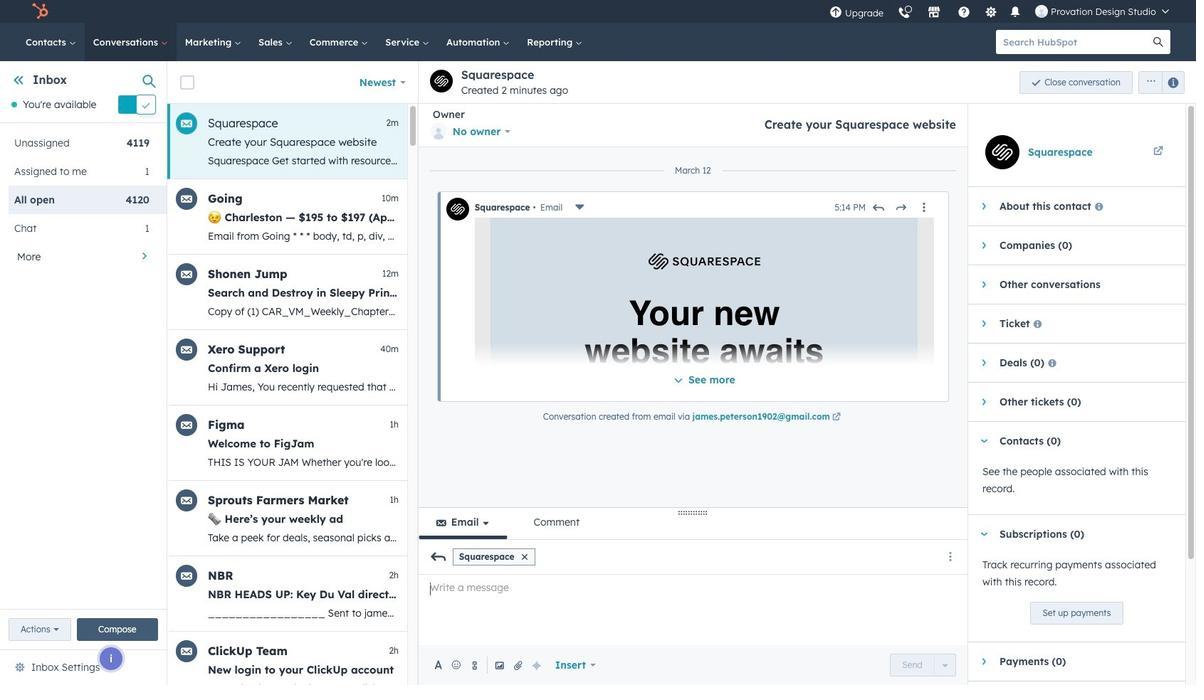 Task type: describe. For each thing, give the bounding box(es) containing it.
email from sprouts farmers market with subject 🗞️ here's your weekly ad row
[[167, 481, 1196, 557]]

email from xero support with subject confirm a xero login row
[[167, 330, 1134, 406]]

2 link opens in a new window image from the top
[[832, 414, 841, 422]]

james peterson image
[[1035, 5, 1048, 18]]

Search HubSpot search field
[[996, 30, 1146, 54]]

1 horizontal spatial group
[[1133, 71, 1185, 94]]

email from nbr with subject nbr heads up: key du val director leaves as investors consider their options row
[[167, 557, 1196, 632]]

email from clickup team with subject new login to your clickup account row
[[167, 632, 1186, 686]]



Task type: vqa. For each thing, say whether or not it's contained in the screenshot.
NOTIFICATIONS image
no



Task type: locate. For each thing, give the bounding box(es) containing it.
menu
[[822, 0, 1179, 23]]

link opens in a new window image
[[832, 411, 841, 424], [832, 414, 841, 422]]

email from squarespace with subject create your squarespace website row
[[167, 104, 742, 179]]

1 link opens in a new window image from the top
[[832, 411, 841, 424]]

caret image
[[982, 241, 986, 250], [982, 320, 986, 328], [982, 398, 986, 407], [980, 533, 988, 536], [982, 658, 986, 666]]

1 vertical spatial group
[[890, 654, 956, 677]]

email from figma with subject welcome to figjam row
[[167, 406, 1164, 481]]

you're available image
[[11, 102, 17, 108]]

caret image
[[982, 202, 986, 211], [982, 280, 986, 289], [982, 359, 986, 367], [980, 440, 988, 443]]

main content
[[167, 61, 1196, 686]]

group
[[1133, 71, 1185, 94], [890, 654, 956, 677]]

squarespace image
[[648, 253, 760, 270]]

email from shonen jump with subject search and destroy in sleepy princess! row
[[167, 255, 1196, 330]]

0 vertical spatial group
[[1133, 71, 1185, 94]]

0 horizontal spatial group
[[890, 654, 956, 677]]

heading
[[764, 119, 956, 132]]

email from going with subject 😉 charleston —  $195 to $197 (apr-may / jul) row
[[167, 179, 1104, 255]]

row group
[[167, 104, 1196, 686]]

marketplaces image
[[928, 6, 941, 19]]

close image
[[522, 555, 527, 560]]



